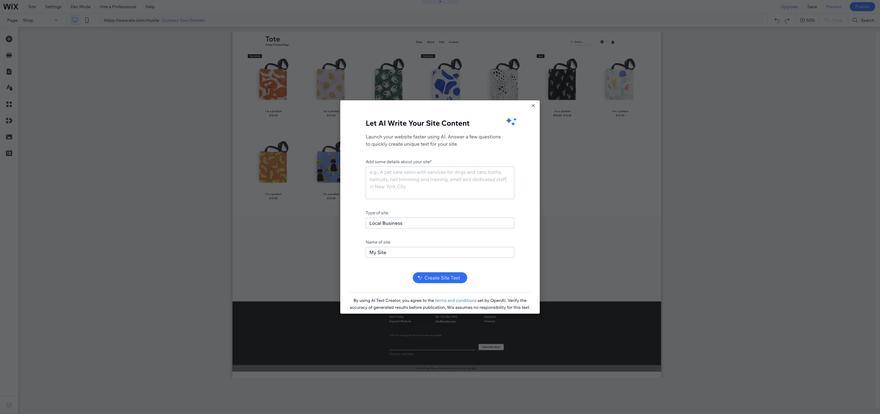 Task type: locate. For each thing, give the bounding box(es) containing it.
site up launch your website faster using ai. answer a few questions to quickly create unique text for your site.
[[426, 119, 440, 128]]

publish button
[[850, 2, 876, 11]]

ai up generated
[[371, 298, 376, 303]]

1 horizontal spatial for
[[507, 305, 513, 310]]

0 vertical spatial for
[[430, 141, 437, 147]]

details
[[387, 159, 400, 164]]

website
[[395, 134, 412, 140]]

for inside launch your website faster using ai. answer a few questions to quickly create unique text for your site.
[[430, 141, 437, 147]]

1 horizontal spatial ai
[[379, 119, 386, 128]]

search
[[861, 18, 875, 23]]

publish
[[856, 4, 870, 9]]

https://www.wix.com/mysite
[[104, 18, 159, 23]]

to right agree
[[423, 298, 427, 303]]

site
[[381, 210, 388, 216], [383, 239, 391, 245]]

your up create
[[383, 134, 394, 140]]

your down ai.
[[438, 141, 448, 147]]

0 vertical spatial using
[[427, 134, 440, 140]]

assumes
[[455, 305, 473, 310]]

dev mode
[[71, 4, 91, 9]]

of right accuracy
[[369, 305, 373, 310]]

add some details about your site*
[[366, 159, 432, 164]]

1 vertical spatial of
[[379, 239, 383, 245]]

2 horizontal spatial site
[[441, 275, 450, 281]]

let
[[366, 119, 377, 128]]

save button
[[803, 0, 822, 13]]

the up publication,
[[428, 298, 434, 303]]

0 horizontal spatial your
[[383, 134, 394, 140]]

using left ai.
[[427, 134, 440, 140]]

for inside set by openai. verify the accuracy of generated results before publication, wix assumes no responsibility for this text.
[[507, 305, 513, 310]]

of for type
[[376, 210, 380, 216]]

create
[[425, 275, 440, 281]]

0 horizontal spatial using
[[360, 298, 370, 303]]

a left "few"
[[466, 134, 469, 140]]

for left "this"
[[507, 305, 513, 310]]

professional
[[112, 4, 136, 9]]

verify
[[508, 298, 519, 303]]

of inside set by openai. verify the accuracy of generated results before publication, wix assumes no responsibility for this text.
[[369, 305, 373, 310]]

a
[[109, 4, 111, 9], [466, 134, 469, 140]]

text
[[451, 275, 460, 281], [377, 298, 385, 303]]

your
[[383, 134, 394, 140], [438, 141, 448, 147], [413, 159, 422, 164]]

0 horizontal spatial the
[[428, 298, 434, 303]]

2 vertical spatial your
[[413, 159, 422, 164]]

save
[[808, 4, 817, 9]]

by
[[485, 298, 490, 303]]

site*
[[423, 159, 432, 164]]

terms
[[435, 298, 447, 303]]

site right type
[[381, 210, 388, 216]]

0 vertical spatial to
[[366, 141, 370, 147]]

create
[[389, 141, 403, 147]]

1 vertical spatial your
[[438, 141, 448, 147]]

wix
[[447, 305, 455, 310]]

your
[[180, 18, 189, 23], [409, 119, 424, 128]]

agree
[[411, 298, 422, 303]]

1 horizontal spatial your
[[409, 119, 424, 128]]

dev
[[71, 4, 78, 9]]

and
[[448, 298, 455, 303]]

1 the from the left
[[428, 298, 434, 303]]

1 vertical spatial using
[[360, 298, 370, 303]]

the up text.
[[520, 298, 527, 303]]

e.g., A pet care salon with services for dogs and cats, baths, haircuts, nail trimming and training, small and dedicated staff, in New York City text field
[[366, 167, 515, 199]]

1 vertical spatial a
[[466, 134, 469, 140]]

to
[[366, 141, 370, 147], [423, 298, 427, 303]]

the
[[428, 298, 434, 303], [520, 298, 527, 303]]

1 vertical spatial to
[[423, 298, 427, 303]]

1 horizontal spatial text
[[451, 275, 460, 281]]

0 vertical spatial site
[[28, 4, 36, 9]]

1 vertical spatial text
[[377, 298, 385, 303]]

add
[[366, 159, 374, 164]]

site right create
[[441, 275, 450, 281]]

conditions
[[456, 298, 477, 303]]

help
[[145, 4, 155, 9]]

0 vertical spatial of
[[376, 210, 380, 216]]

preview
[[826, 4, 842, 9]]

Fluffy Tails text field
[[366, 247, 515, 258]]

by using ai text creator, you agree to the terms and conditions
[[354, 298, 477, 303]]

of for name
[[379, 239, 383, 245]]

type of site
[[366, 210, 388, 216]]

your left domain
[[180, 18, 189, 23]]

text up terms and conditions button
[[451, 275, 460, 281]]

let ai write your site content
[[366, 119, 470, 128]]

2 vertical spatial site
[[441, 275, 450, 281]]

0 horizontal spatial ai
[[371, 298, 376, 303]]

0 horizontal spatial site
[[28, 4, 36, 9]]

mode
[[79, 4, 91, 9]]

create site text button
[[413, 272, 468, 283]]

1 vertical spatial site
[[383, 239, 391, 245]]

publication,
[[423, 305, 446, 310]]

0 vertical spatial site
[[381, 210, 388, 216]]

1 horizontal spatial the
[[520, 298, 527, 303]]

site right the name
[[383, 239, 391, 245]]

ai
[[379, 119, 386, 128], [371, 298, 376, 303]]

2 the from the left
[[520, 298, 527, 303]]

for
[[430, 141, 437, 147], [507, 305, 513, 310]]

of right the name
[[379, 239, 383, 245]]

to down launch
[[366, 141, 370, 147]]

site
[[28, 4, 36, 9], [426, 119, 440, 128], [441, 275, 450, 281]]

quickly
[[372, 141, 388, 147]]

1 horizontal spatial a
[[466, 134, 469, 140]]

before
[[409, 305, 422, 310]]

accuracy
[[350, 305, 368, 310]]

2 vertical spatial of
[[369, 305, 373, 310]]

for right text
[[430, 141, 437, 147]]

using inside launch your website faster using ai. answer a few questions to quickly create unique text for your site.
[[427, 134, 440, 140]]

0 horizontal spatial for
[[430, 141, 437, 147]]

text up generated
[[377, 298, 385, 303]]

domain
[[190, 18, 205, 23]]

settings
[[45, 4, 62, 9]]

a right hire
[[109, 4, 111, 9]]

0 vertical spatial your
[[180, 18, 189, 23]]

upgrade
[[781, 4, 798, 9]]

using
[[427, 134, 440, 140], [360, 298, 370, 303]]

ai right let on the top
[[379, 119, 386, 128]]

0 horizontal spatial to
[[366, 141, 370, 147]]

1 vertical spatial for
[[507, 305, 513, 310]]

1 vertical spatial site
[[426, 119, 440, 128]]

text.
[[522, 305, 530, 310]]

1 horizontal spatial to
[[423, 298, 427, 303]]

set by openai. verify the accuracy of generated results before publication, wix assumes no responsibility for this text.
[[350, 298, 530, 310]]

0 vertical spatial a
[[109, 4, 111, 9]]

1 vertical spatial ai
[[371, 298, 376, 303]]

1 horizontal spatial using
[[427, 134, 440, 140]]

your left site*
[[413, 159, 422, 164]]

of right type
[[376, 210, 380, 216]]

your up "faster"
[[409, 119, 424, 128]]

0 horizontal spatial your
[[180, 18, 189, 23]]

using right by
[[360, 298, 370, 303]]

site up shop at left top
[[28, 4, 36, 9]]

0 vertical spatial your
[[383, 134, 394, 140]]

create site text
[[425, 275, 460, 281]]

0 horizontal spatial text
[[377, 298, 385, 303]]

of
[[376, 210, 380, 216], [379, 239, 383, 245], [369, 305, 373, 310]]

0 vertical spatial text
[[451, 275, 460, 281]]

content
[[442, 119, 470, 128]]

tools button
[[820, 14, 848, 27]]

50%
[[807, 18, 815, 23]]

0 vertical spatial ai
[[379, 119, 386, 128]]



Task type: vqa. For each thing, say whether or not it's contained in the screenshot.
Collections to the top
no



Task type: describe. For each thing, give the bounding box(es) containing it.
terms and conditions button
[[435, 298, 477, 303]]

for for your
[[430, 141, 437, 147]]

tools
[[832, 18, 843, 23]]

results
[[395, 305, 408, 310]]

connect
[[162, 18, 179, 23]]

unique
[[404, 141, 420, 147]]

answer
[[448, 134, 465, 140]]

1 horizontal spatial site
[[426, 119, 440, 128]]

write
[[388, 119, 407, 128]]

launch
[[366, 134, 382, 140]]

responsibility
[[480, 305, 506, 310]]

Pet Care Provider text field
[[366, 218, 515, 229]]

some
[[375, 159, 386, 164]]

https://www.wix.com/mysite connect your domain
[[104, 18, 205, 23]]

for for this
[[507, 305, 513, 310]]

openai.
[[491, 298, 507, 303]]

questions
[[479, 134, 501, 140]]

site inside button
[[441, 275, 450, 281]]

1 vertical spatial your
[[409, 119, 424, 128]]

1 horizontal spatial your
[[413, 159, 422, 164]]

name
[[366, 239, 378, 245]]

generated
[[374, 305, 394, 310]]

you
[[402, 298, 410, 303]]

text inside button
[[451, 275, 460, 281]]

type
[[366, 210, 375, 216]]

creator,
[[386, 298, 401, 303]]

text
[[421, 141, 429, 147]]

by
[[354, 298, 359, 303]]

search button
[[848, 14, 880, 27]]

0 horizontal spatial a
[[109, 4, 111, 9]]

launch your website faster using ai. answer a few questions to quickly create unique text for your site.
[[366, 134, 501, 147]]

ai.
[[441, 134, 447, 140]]

site for type of site
[[381, 210, 388, 216]]

2 horizontal spatial your
[[438, 141, 448, 147]]

set
[[478, 298, 484, 303]]

few
[[470, 134, 478, 140]]

to inside launch your website faster using ai. answer a few questions to quickly create unique text for your site.
[[366, 141, 370, 147]]

name of site
[[366, 239, 391, 245]]

about
[[401, 159, 412, 164]]

shop
[[23, 18, 33, 23]]

the inside set by openai. verify the accuracy of generated results before publication, wix assumes no responsibility for this text.
[[520, 298, 527, 303]]

this
[[514, 305, 521, 310]]

hire
[[100, 4, 108, 9]]

site for name of site
[[383, 239, 391, 245]]

site.
[[449, 141, 458, 147]]

preview button
[[822, 0, 847, 13]]

faster
[[413, 134, 426, 140]]

hire a professional
[[100, 4, 136, 9]]

a inside launch your website faster using ai. answer a few questions to quickly create unique text for your site.
[[466, 134, 469, 140]]

no
[[474, 305, 479, 310]]

50% button
[[797, 14, 819, 27]]



